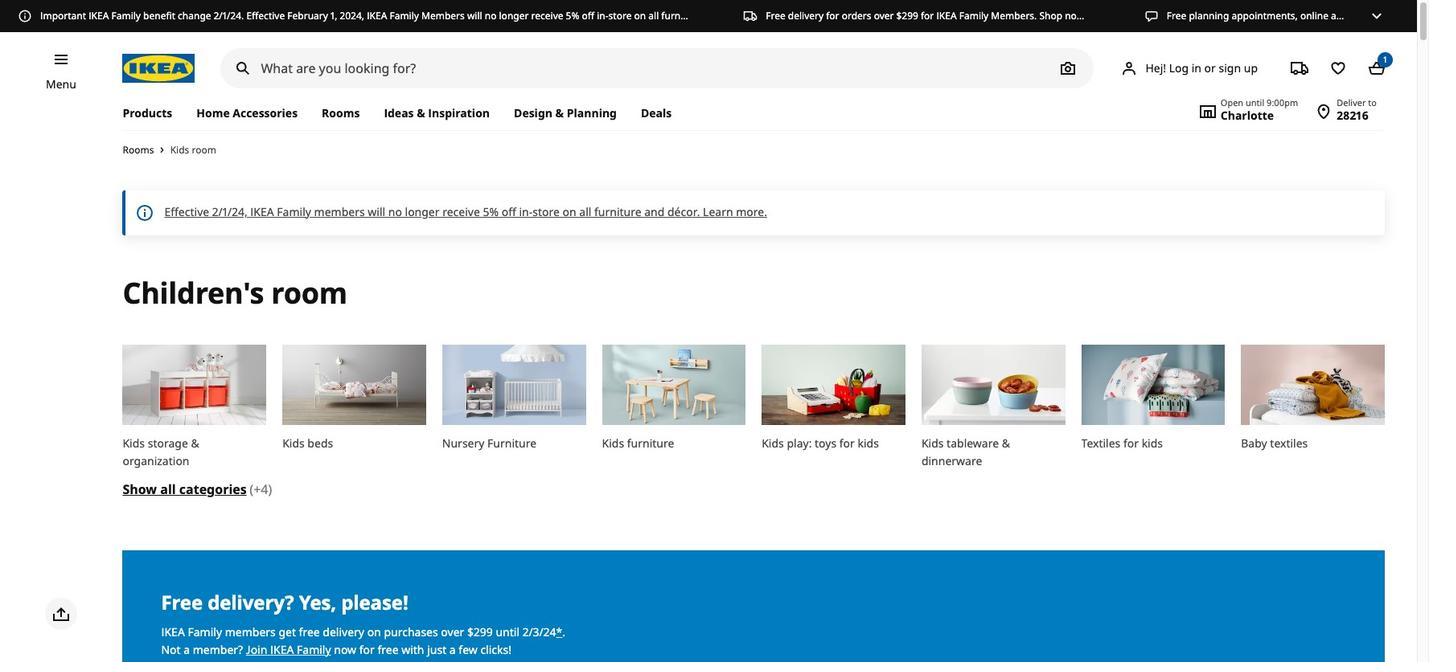 Task type: vqa. For each thing, say whether or not it's contained in the screenshot.
Home Accessories
yes



Task type: describe. For each thing, give the bounding box(es) containing it.
baby textiles link
[[1242, 345, 1385, 471]]

free delivery? yes, please!
[[161, 590, 408, 617]]

kids tableware & dinnerware image
[[922, 345, 1066, 426]]

benefit
[[143, 9, 175, 23]]

nursery furniture link
[[442, 345, 586, 471]]

kids for kids tableware & dinnerware
[[922, 436, 944, 452]]

28216
[[1337, 108, 1369, 123]]

free planning appointments, online and in-store
[[1167, 9, 1386, 23]]

delivery inside ikea family members get free delivery on purchases over $299 until 2/3/24 * . not a member? join ikea family now for free with just a few clicks!
[[323, 625, 364, 641]]

kids storage & organization
[[123, 436, 199, 469]]

orders
[[842, 9, 872, 23]]

ikea right 2024,
[[367, 9, 387, 23]]

and inside "free planning appointments, online and in-store" link
[[1332, 9, 1349, 23]]

kids beds
[[283, 436, 333, 452]]

free delivery for orders over $299 for ikea family members. shop now through feb 3
[[766, 9, 1151, 23]]

open
[[1221, 97, 1244, 109]]

through
[[1087, 9, 1124, 23]]

textiles
[[1271, 436, 1308, 452]]

store inside "free planning appointments, online and in-store" link
[[1363, 9, 1386, 23]]

menu button
[[46, 76, 76, 93]]

0 horizontal spatial 5%
[[483, 204, 499, 220]]

2 vertical spatial furniture
[[627, 436, 675, 452]]

online
[[1301, 9, 1329, 23]]

0 vertical spatial longer
[[499, 9, 529, 23]]

$299 inside ikea family members get free delivery on purchases over $299 until 2/3/24 * . not a member? join ikea family now for free with just a few clicks!
[[467, 625, 493, 641]]

deliver
[[1337, 97, 1367, 109]]

1 horizontal spatial on
[[563, 204, 577, 220]]

hej! log in or sign up
[[1146, 60, 1258, 75]]

nursery
[[442, 436, 485, 452]]

& inside kids storage & organization
[[191, 436, 199, 452]]

categories
[[179, 481, 247, 499]]

kids beds image
[[283, 345, 426, 426]]

2/3/24
[[523, 625, 556, 641]]

ideas & inspiration
[[384, 105, 490, 121]]

textiles for kids link
[[1082, 345, 1226, 471]]

kids storage & organization link
[[123, 345, 266, 471]]

please!
[[341, 590, 408, 617]]

1 horizontal spatial rooms
[[322, 105, 360, 121]]

up
[[1244, 60, 1258, 75]]

ikea inside free delivery for orders over $299 for ikea family members. shop now through feb 3 link
[[937, 9, 957, 23]]

for inside ikea family members get free delivery on purchases over $299 until 2/3/24 * . not a member? join ikea family now for free with just a few clicks!
[[359, 643, 375, 658]]

0 vertical spatial rooms link
[[310, 97, 372, 130]]

change
[[178, 9, 211, 23]]

effective 2/1/24, ikea family members will no longer receive 5% off in-store on all furniture and décor. learn more. link
[[164, 204, 768, 220]]

0 vertical spatial furniture
[[662, 9, 702, 23]]

free for free delivery for orders over $299 for ikea family members. shop now through feb 3
[[766, 9, 786, 23]]

1 vertical spatial effective
[[164, 204, 209, 220]]

design & planning link
[[502, 97, 629, 130]]

1 vertical spatial décor.
[[668, 204, 700, 220]]

0 vertical spatial all
[[649, 9, 659, 23]]

kids inside textiles for kids link
[[1142, 436, 1163, 452]]

show
[[123, 481, 157, 499]]

0 vertical spatial free
[[299, 625, 320, 641]]

1 horizontal spatial receive
[[531, 9, 564, 23]]

family left the members
[[390, 9, 419, 23]]

ikea logotype, go to start page image
[[123, 54, 195, 83]]

kids play: toys for kids
[[762, 436, 879, 452]]

2/1/24.
[[214, 9, 244, 23]]

children's
[[123, 274, 264, 313]]

(+4)
[[250, 481, 272, 499]]

will inside important ikea family benefit change 2/1/24. effective february 1, 2024, ikea family members will no longer receive 5% off in-store on all furniture and décor. learn more link
[[467, 9, 482, 23]]

in
[[1192, 60, 1202, 75]]

ikea up not
[[161, 625, 185, 641]]

free planning appointments, online and in-store link
[[1145, 9, 1386, 23]]

not
[[161, 643, 181, 658]]

on inside ikea family members get free delivery on purchases over $299 until 2/3/24 * . not a member? join ikea family now for free with just a few clicks!
[[367, 625, 381, 641]]

children's room
[[123, 274, 347, 313]]

kids room
[[170, 143, 216, 157]]

products
[[123, 105, 172, 121]]

kids for kids play: toys for kids
[[762, 436, 784, 452]]

1 a from the left
[[184, 643, 190, 658]]

1 vertical spatial furniture
[[595, 204, 642, 220]]

important ikea family benefit change 2/1/24. effective february 1, 2024, ikea family members will no longer receive 5% off in-store on all furniture and décor. learn more
[[40, 9, 807, 23]]

ideas & inspiration link
[[372, 97, 502, 130]]

to
[[1369, 97, 1377, 109]]

show all categories button
[[123, 481, 247, 499]]

feb
[[1127, 9, 1143, 23]]

ikea right important
[[89, 9, 109, 23]]

baby textiles image
[[1242, 345, 1385, 426]]

& right design
[[556, 105, 564, 121]]

0 horizontal spatial learn
[[703, 204, 733, 220]]

kids for kids beds
[[283, 436, 305, 452]]

until inside ikea family members get free delivery on purchases over $299 until 2/3/24 * . not a member? join ikea family now for free with just a few clicks!
[[496, 625, 520, 641]]

textiles
[[1082, 436, 1121, 452]]

for right the textiles
[[1124, 436, 1139, 452]]

appointments,
[[1232, 9, 1298, 23]]

delivery?
[[208, 590, 294, 617]]

kids furniture
[[602, 436, 675, 452]]

* link
[[556, 625, 563, 641]]

baby textiles
[[1242, 436, 1308, 452]]

family right '2/1/24,'
[[277, 204, 311, 220]]

hej! log in or sign up link
[[1101, 52, 1278, 84]]

get
[[279, 625, 296, 641]]

room for kids room
[[192, 143, 216, 157]]

member?
[[193, 643, 243, 658]]

storage
[[148, 436, 188, 452]]

1 horizontal spatial $299
[[897, 9, 919, 23]]

1 vertical spatial free
[[378, 643, 399, 658]]

charlotte
[[1221, 108, 1275, 123]]

organization
[[123, 454, 189, 469]]

0 horizontal spatial will
[[368, 204, 385, 220]]

join
[[246, 643, 267, 658]]

for right orders
[[921, 9, 934, 23]]

for right toys
[[840, 436, 855, 452]]

kids tableware & dinnerware link
[[922, 345, 1066, 471]]

0 horizontal spatial off
[[502, 204, 516, 220]]

important
[[40, 9, 86, 23]]

kids tableware & dinnerware
[[922, 436, 1011, 469]]

3
[[1146, 9, 1151, 23]]

1,
[[331, 9, 338, 23]]

members
[[422, 9, 465, 23]]

*
[[556, 625, 563, 641]]

1 link
[[1361, 52, 1394, 84]]



Task type: locate. For each thing, give the bounding box(es) containing it.
room for children's room
[[271, 274, 347, 313]]

0 horizontal spatial members
[[225, 625, 276, 641]]

1 vertical spatial $299
[[467, 625, 493, 641]]

1 horizontal spatial free
[[378, 643, 399, 658]]

0 vertical spatial on
[[634, 9, 646, 23]]

rooms
[[322, 105, 360, 121], [123, 143, 154, 157]]

open until 9:00pm charlotte
[[1221, 97, 1299, 123]]

more
[[783, 9, 807, 23]]

1 horizontal spatial décor.
[[724, 9, 752, 23]]

1 vertical spatial delivery
[[323, 625, 364, 641]]

1 vertical spatial rooms
[[123, 143, 154, 157]]

ikea right '2/1/24,'
[[250, 204, 274, 220]]

a right not
[[184, 643, 190, 658]]

1 horizontal spatial learn
[[755, 9, 781, 23]]

free for free delivery? yes, please!
[[161, 590, 203, 617]]

shop
[[1040, 9, 1063, 23]]

rooms left ideas
[[322, 105, 360, 121]]

deals
[[641, 105, 672, 121]]

kids beds link
[[283, 345, 426, 471]]

1 vertical spatial all
[[580, 204, 592, 220]]

0 horizontal spatial on
[[367, 625, 381, 641]]

kids
[[858, 436, 879, 452], [1142, 436, 1163, 452]]

important ikea family benefit change 2/1/24. effective february 1, 2024, ikea family members will no longer receive 5% off in-store on all furniture and décor. learn more link
[[18, 9, 807, 23]]

effective right 2/1/24. at the top left of the page
[[247, 9, 285, 23]]

1 horizontal spatial free
[[766, 9, 786, 23]]

learn inside important ikea family benefit change 2/1/24. effective february 1, 2024, ikea family members will no longer receive 5% off in-store on all furniture and décor. learn more link
[[755, 9, 781, 23]]

just
[[427, 643, 447, 658]]

until
[[1246, 97, 1265, 109], [496, 625, 520, 641]]

family left benefit
[[111, 9, 141, 23]]

for left with
[[359, 643, 375, 658]]

learn left more.
[[703, 204, 733, 220]]

effective
[[247, 9, 285, 23], [164, 204, 209, 220]]

1 horizontal spatial until
[[1246, 97, 1265, 109]]

free left with
[[378, 643, 399, 658]]

.
[[563, 625, 566, 641]]

2 horizontal spatial free
[[1167, 9, 1187, 23]]

0 vertical spatial will
[[467, 9, 482, 23]]

1 vertical spatial now
[[334, 643, 357, 658]]

0 horizontal spatial over
[[441, 625, 465, 641]]

free inside free delivery for orders over $299 for ikea family members. shop now through feb 3 link
[[766, 9, 786, 23]]

0 horizontal spatial store
[[533, 204, 560, 220]]

0 vertical spatial receive
[[531, 9, 564, 23]]

1 vertical spatial off
[[502, 204, 516, 220]]

room
[[192, 143, 216, 157], [271, 274, 347, 313]]

members inside ikea family members get free delivery on purchases over $299 until 2/3/24 * . not a member? join ikea family now for free with just a few clicks!
[[225, 625, 276, 641]]

effective 2/1/24, ikea family members will no longer receive 5% off in-store on all furniture and décor. learn more.
[[164, 204, 768, 220]]

1 horizontal spatial off
[[582, 9, 595, 23]]

textiles for kids image
[[1082, 345, 1226, 426]]

1 vertical spatial members
[[225, 625, 276, 641]]

kids storage & organization image
[[123, 345, 266, 426]]

0 vertical spatial $299
[[897, 9, 919, 23]]

clicks!
[[481, 643, 512, 658]]

kids inside kids tableware & dinnerware
[[922, 436, 944, 452]]

all
[[649, 9, 659, 23], [580, 204, 592, 220], [160, 481, 176, 499]]

free
[[299, 625, 320, 641], [378, 643, 399, 658]]

2/1/24,
[[212, 204, 248, 220]]

2 horizontal spatial all
[[649, 9, 659, 23]]

0 vertical spatial off
[[582, 9, 595, 23]]

0 horizontal spatial all
[[160, 481, 176, 499]]

free delivery for orders over $299 for ikea family members. shop now through feb 3 link
[[744, 9, 1151, 23]]

more.
[[736, 204, 768, 220]]

1 horizontal spatial now
[[1065, 9, 1085, 23]]

0 horizontal spatial free
[[161, 590, 203, 617]]

until up clicks!
[[496, 625, 520, 641]]

0 vertical spatial members
[[314, 204, 365, 220]]

0 horizontal spatial rooms
[[123, 143, 154, 157]]

9:00pm
[[1267, 97, 1299, 109]]

or
[[1205, 60, 1216, 75]]

effective left '2/1/24,'
[[164, 204, 209, 220]]

0 horizontal spatial free
[[299, 625, 320, 641]]

2 horizontal spatial in-
[[1351, 9, 1363, 23]]

$299 up few
[[467, 625, 493, 641]]

menu
[[46, 76, 76, 92]]

join ikea family link
[[246, 643, 331, 658]]

0 horizontal spatial room
[[192, 143, 216, 157]]

in- inside "free planning appointments, online and in-store" link
[[1351, 9, 1363, 23]]

nursery furniture image
[[442, 345, 586, 426]]

sign
[[1219, 60, 1242, 75]]

family left members.
[[960, 9, 989, 23]]

rooms down products in the top of the page
[[123, 143, 154, 157]]

1 vertical spatial over
[[441, 625, 465, 641]]

2 horizontal spatial on
[[634, 9, 646, 23]]

0 horizontal spatial no
[[388, 204, 402, 220]]

delivery inside free delivery for orders over $299 for ikea family members. shop now through feb 3 link
[[788, 9, 824, 23]]

ikea left members.
[[937, 9, 957, 23]]

a left few
[[450, 643, 456, 658]]

1 kids from the left
[[858, 436, 879, 452]]

1 horizontal spatial room
[[271, 274, 347, 313]]

1 horizontal spatial members
[[314, 204, 365, 220]]

1 horizontal spatial over
[[874, 9, 894, 23]]

kids for kids room
[[170, 143, 189, 157]]

kids furniture link
[[602, 345, 746, 471]]

& right tableware
[[1002, 436, 1011, 452]]

kids for kids storage & organization
[[123, 436, 145, 452]]

1 horizontal spatial and
[[705, 9, 722, 23]]

1 vertical spatial rooms link
[[123, 143, 154, 157]]

until right open
[[1246, 97, 1265, 109]]

décor. left more.
[[668, 204, 700, 220]]

0 horizontal spatial décor.
[[668, 204, 700, 220]]

2 kids from the left
[[1142, 436, 1163, 452]]

play:
[[787, 436, 812, 452]]

home
[[197, 105, 230, 121]]

planning
[[1190, 9, 1230, 23]]

1 horizontal spatial effective
[[247, 9, 285, 23]]

free right "get"
[[299, 625, 320, 641]]

1 vertical spatial longer
[[405, 204, 440, 220]]

few
[[459, 643, 478, 658]]

rooms link left ideas
[[310, 97, 372, 130]]

until inside the open until 9:00pm charlotte
[[1246, 97, 1265, 109]]

1 vertical spatial room
[[271, 274, 347, 313]]

kids
[[170, 143, 189, 157], [123, 436, 145, 452], [283, 436, 305, 452], [602, 436, 624, 452], [762, 436, 784, 452], [922, 436, 944, 452]]

store inside important ikea family benefit change 2/1/24. effective february 1, 2024, ikea family members will no longer receive 5% off in-store on all furniture and décor. learn more link
[[609, 9, 632, 23]]

free
[[766, 9, 786, 23], [1167, 9, 1187, 23], [161, 590, 203, 617]]

rooms link down products in the top of the page
[[123, 143, 154, 157]]

0 vertical spatial now
[[1065, 9, 1085, 23]]

1 horizontal spatial will
[[467, 9, 482, 23]]

kids right toys
[[858, 436, 879, 452]]

now right shop
[[1065, 9, 1085, 23]]

0 horizontal spatial until
[[496, 625, 520, 641]]

kids play: toys for kids link
[[762, 345, 906, 471]]

1 vertical spatial receive
[[443, 204, 480, 220]]

& right ideas
[[417, 105, 425, 121]]

dinnerware
[[922, 454, 983, 469]]

learn
[[755, 9, 781, 23], [703, 204, 733, 220]]

1 vertical spatial on
[[563, 204, 577, 220]]

1 horizontal spatial longer
[[499, 9, 529, 23]]

1 horizontal spatial no
[[485, 9, 497, 23]]

Search by product text field
[[221, 48, 1095, 89]]

ikea
[[89, 9, 109, 23], [367, 9, 387, 23], [937, 9, 957, 23], [250, 204, 274, 220], [161, 625, 185, 641], [270, 643, 294, 658]]

0 vertical spatial until
[[1246, 97, 1265, 109]]

in-
[[597, 9, 609, 23], [1351, 9, 1363, 23], [519, 204, 533, 220]]

0 horizontal spatial receive
[[443, 204, 480, 220]]

1
[[1384, 54, 1388, 65]]

now inside ikea family members get free delivery on purchases over $299 until 2/3/24 * . not a member? join ikea family now for free with just a few clicks!
[[334, 643, 357, 658]]

learn left more
[[755, 9, 781, 23]]

planning
[[567, 105, 617, 121]]

deliver to 28216
[[1337, 97, 1377, 123]]

décor.
[[724, 9, 752, 23], [668, 204, 700, 220]]

0 vertical spatial delivery
[[788, 9, 824, 23]]

free for free planning appointments, online and in-store
[[1167, 9, 1187, 23]]

kids inside kids play: toys for kids link
[[858, 436, 879, 452]]

0 vertical spatial over
[[874, 9, 894, 23]]

off
[[582, 9, 595, 23], [502, 204, 516, 220]]

family down yes, in the bottom of the page
[[297, 643, 331, 658]]

0 vertical spatial décor.
[[724, 9, 752, 23]]

0 horizontal spatial in-
[[519, 204, 533, 220]]

delivery left orders
[[788, 9, 824, 23]]

accessories
[[233, 105, 298, 121]]

2024,
[[340, 9, 364, 23]]

deals link
[[629, 97, 684, 130]]

furniture
[[488, 436, 537, 452]]

february
[[287, 9, 328, 23]]

0 horizontal spatial and
[[645, 204, 665, 220]]

and inside important ikea family benefit change 2/1/24. effective february 1, 2024, ikea family members will no longer receive 5% off in-store on all furniture and décor. learn more link
[[705, 9, 722, 23]]

0 horizontal spatial $299
[[467, 625, 493, 641]]

will
[[467, 9, 482, 23], [368, 204, 385, 220]]

1 vertical spatial will
[[368, 204, 385, 220]]

navigation containing kids storage & organization
[[107, 345, 1402, 503]]

over up few
[[441, 625, 465, 641]]

0 horizontal spatial effective
[[164, 204, 209, 220]]

yes,
[[299, 590, 336, 617]]

0 horizontal spatial now
[[334, 643, 357, 658]]

members
[[314, 204, 365, 220], [225, 625, 276, 641]]

2 horizontal spatial and
[[1332, 9, 1349, 23]]

1 horizontal spatial all
[[580, 204, 592, 220]]

$299
[[897, 9, 919, 23], [467, 625, 493, 641]]

1 horizontal spatial store
[[609, 9, 632, 23]]

0 horizontal spatial kids
[[858, 436, 879, 452]]

0 vertical spatial effective
[[247, 9, 285, 23]]

0 vertical spatial no
[[485, 9, 497, 23]]

kids play: toys for kids image
[[762, 345, 906, 426]]

2 vertical spatial all
[[160, 481, 176, 499]]

free inside "free planning appointments, online and in-store" link
[[1167, 9, 1187, 23]]

in- inside important ikea family benefit change 2/1/24. effective february 1, 2024, ikea family members will no longer receive 5% off in-store on all furniture and décor. learn more link
[[597, 9, 609, 23]]

toys
[[815, 436, 837, 452]]

kids inside 'link'
[[283, 436, 305, 452]]

kids furniture image
[[602, 345, 746, 426]]

1 horizontal spatial in-
[[597, 9, 609, 23]]

textiles for kids
[[1082, 436, 1163, 452]]

now down yes, in the bottom of the page
[[334, 643, 357, 658]]

$299 right orders
[[897, 9, 919, 23]]

1 horizontal spatial rooms link
[[310, 97, 372, 130]]

& right storage
[[191, 436, 199, 452]]

2 a from the left
[[450, 643, 456, 658]]

ikea family members get free delivery on purchases over $299 until 2/3/24 * . not a member? join ikea family now for free with just a few clicks!
[[161, 625, 566, 658]]

for left orders
[[826, 9, 840, 23]]

1 horizontal spatial a
[[450, 643, 456, 658]]

0 vertical spatial rooms
[[322, 105, 360, 121]]

over right orders
[[874, 9, 894, 23]]

delivery down yes, in the bottom of the page
[[323, 625, 364, 641]]

tableware
[[947, 436, 999, 452]]

None search field
[[221, 48, 1095, 89]]

kids right the textiles
[[1142, 436, 1163, 452]]

5%
[[566, 9, 580, 23], [483, 204, 499, 220]]

members.
[[992, 9, 1037, 23]]

0 horizontal spatial longer
[[405, 204, 440, 220]]

design
[[514, 105, 553, 121]]

kids inside kids storage & organization
[[123, 436, 145, 452]]

1 vertical spatial learn
[[703, 204, 733, 220]]

design & planning
[[514, 105, 617, 121]]

over
[[874, 9, 894, 23], [441, 625, 465, 641]]

rooms link
[[310, 97, 372, 130], [123, 143, 154, 157]]

0 horizontal spatial a
[[184, 643, 190, 658]]

2 horizontal spatial store
[[1363, 9, 1386, 23]]

delivery
[[788, 9, 824, 23], [323, 625, 364, 641]]

no
[[485, 9, 497, 23], [388, 204, 402, 220]]

nursery furniture
[[442, 436, 537, 452]]

1 horizontal spatial kids
[[1142, 436, 1163, 452]]

1 horizontal spatial delivery
[[788, 9, 824, 23]]

on
[[634, 9, 646, 23], [563, 204, 577, 220], [367, 625, 381, 641]]

& inside kids tableware & dinnerware
[[1002, 436, 1011, 452]]

for
[[826, 9, 840, 23], [921, 9, 934, 23], [840, 436, 855, 452], [1124, 436, 1139, 452], [359, 643, 375, 658]]

show all categories (+4)
[[123, 481, 272, 499]]

ideas
[[384, 105, 414, 121]]

kids for kids furniture
[[602, 436, 624, 452]]

0 vertical spatial room
[[192, 143, 216, 157]]

now inside free delivery for orders over $299 for ikea family members. shop now through feb 3 link
[[1065, 9, 1085, 23]]

navigation
[[107, 345, 1402, 503]]

and
[[705, 9, 722, 23], [1332, 9, 1349, 23], [645, 204, 665, 220]]

décor. left more
[[724, 9, 752, 23]]

1 horizontal spatial 5%
[[566, 9, 580, 23]]

0 vertical spatial 5%
[[566, 9, 580, 23]]

a
[[184, 643, 190, 658], [450, 643, 456, 658]]

home accessories
[[197, 105, 298, 121]]

family up "member?"
[[188, 625, 222, 641]]

1 vertical spatial 5%
[[483, 204, 499, 220]]

ikea down "get"
[[270, 643, 294, 658]]

over inside ikea family members get free delivery on purchases over $299 until 2/3/24 * . not a member? join ikea family now for free with just a few clicks!
[[441, 625, 465, 641]]

home accessories link
[[184, 97, 310, 130]]

2 vertical spatial on
[[367, 625, 381, 641]]

toggle image
[[1365, 3, 1390, 29]]



